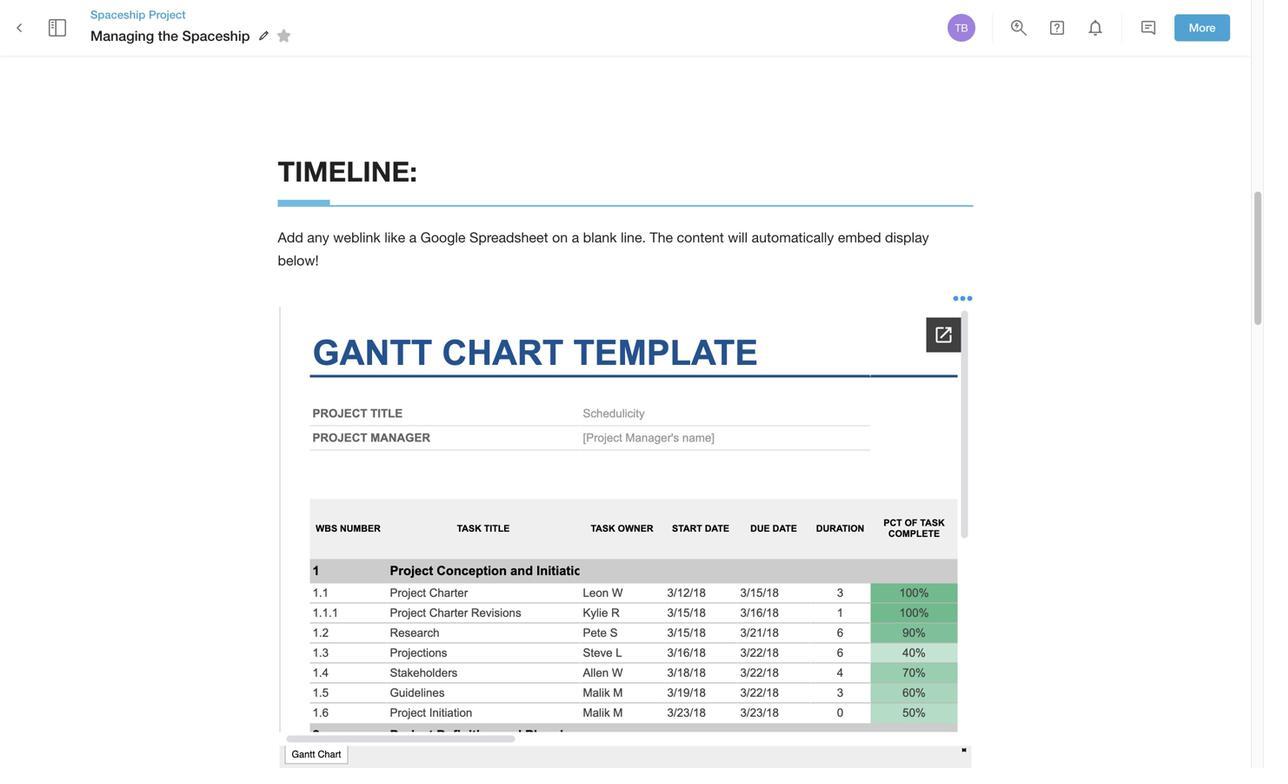 Task type: vqa. For each thing, say whether or not it's contained in the screenshot.
what
yes



Task type: locate. For each thing, give the bounding box(es) containing it.
google
[[421, 230, 466, 246]]

being
[[673, 5, 707, 21]]

a right on at the top
[[572, 230, 580, 246]]

the right does
[[918, 5, 937, 21]]

spaceship down spaceship project link
[[182, 27, 250, 44]]

0 vertical spatial spaceship
[[90, 8, 146, 21]]

spaceship up managing
[[90, 8, 146, 21]]

the
[[650, 230, 673, 246]]

spaceship
[[90, 8, 146, 21], [182, 27, 250, 44]]

below!
[[278, 253, 319, 269]]

embed
[[838, 230, 882, 246]]

1 horizontal spatial a
[[572, 230, 580, 246]]

any
[[307, 230, 329, 246]]

0 horizontal spatial a
[[409, 230, 417, 246]]

what
[[536, 5, 568, 21], [847, 5, 879, 21]]

will
[[728, 230, 748, 246]]

to
[[335, 28, 347, 44]]

managing the spaceship
[[90, 27, 250, 44]]

completion
[[351, 28, 420, 44]]

are
[[572, 5, 591, 21]]

tb
[[955, 22, 969, 34]]

implemented?
[[754, 5, 843, 21]]

1 horizontal spatial what
[[847, 5, 879, 21]]

a right like
[[409, 230, 417, 246]]

like
[[385, 230, 406, 246]]

the
[[371, 5, 391, 21], [595, 5, 615, 21], [918, 5, 937, 21], [158, 27, 178, 44]]

what left does
[[847, 5, 879, 21]]

content
[[677, 230, 724, 246]]

0 horizontal spatial spaceship
[[90, 8, 146, 21]]

what left are
[[536, 5, 568, 21]]

managing
[[90, 27, 154, 44]]

blank
[[583, 230, 617, 246]]

1 horizontal spatial spaceship
[[182, 27, 250, 44]]

display
[[886, 230, 930, 246]]

a
[[409, 230, 417, 246], [572, 230, 580, 246]]

on
[[552, 230, 568, 246]]

0 horizontal spatial what
[[536, 5, 568, 21]]

what
[[337, 5, 367, 21]]



Task type: describe. For each thing, give the bounding box(es) containing it.
project
[[394, 5, 437, 21]]

look
[[424, 28, 450, 44]]

does
[[883, 5, 914, 21]]

spaceship project link
[[90, 7, 297, 23]]

tb button
[[946, 11, 979, 44]]

automatically
[[752, 230, 834, 246]]

1 vertical spatial spaceship
[[182, 27, 250, 44]]

add
[[278, 230, 303, 246]]

built
[[711, 5, 738, 21]]

2 what from the left
[[847, 5, 879, 21]]

2 a from the left
[[572, 230, 580, 246]]

&
[[741, 5, 750, 21]]

spreadsheet
[[470, 230, 549, 246]]

the up completion
[[371, 5, 391, 21]]

more
[[1190, 21, 1216, 34]]

describe what the project encompasses. what are the features being built & implemented? what does the pathway to completion look like?
[[278, 5, 941, 44]]

timeline:
[[278, 155, 418, 188]]

pathway
[[278, 28, 331, 44]]

favorite image
[[274, 25, 294, 46]]

the down project on the left
[[158, 27, 178, 44]]

spaceship project
[[90, 8, 186, 21]]

line.
[[621, 230, 646, 246]]

describe
[[278, 5, 333, 21]]

add any weblink like a google spreadsheet on a blank line. the content will automatically embed display below!
[[278, 230, 933, 269]]

the right are
[[595, 5, 615, 21]]

encompasses.
[[441, 5, 532, 21]]

weblink
[[333, 230, 381, 246]]

more button
[[1175, 14, 1231, 41]]

1 a from the left
[[409, 230, 417, 246]]

project
[[149, 8, 186, 21]]

1 what from the left
[[536, 5, 568, 21]]

like?
[[454, 28, 483, 44]]

features
[[619, 5, 669, 21]]



